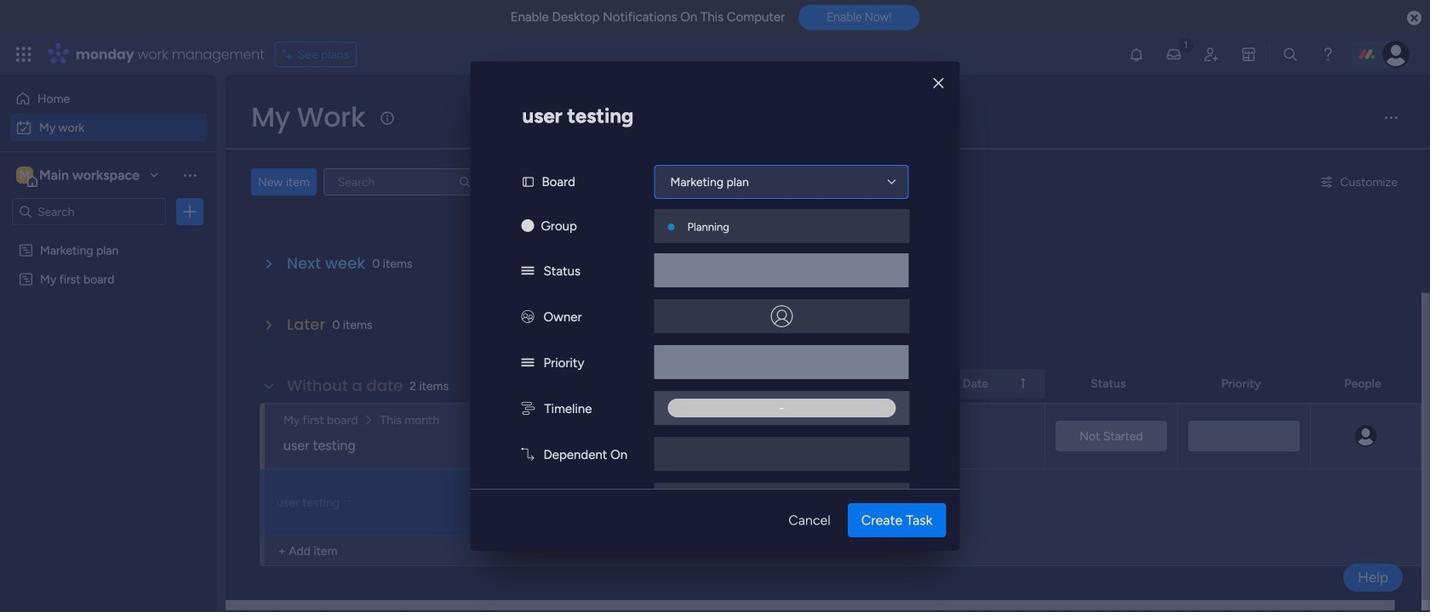 Task type: describe. For each thing, give the bounding box(es) containing it.
john smith image
[[1383, 41, 1410, 68]]

v2 sun image
[[521, 219, 534, 234]]

1 vertical spatial option
[[10, 114, 207, 141]]

search image
[[458, 175, 471, 189]]

Filter dashboard by text search field
[[323, 169, 478, 196]]

update feed image
[[1166, 46, 1183, 63]]

sort image
[[1016, 377, 1030, 391]]

workspace image
[[16, 166, 33, 185]]

invite members image
[[1203, 46, 1220, 63]]

see plans image
[[282, 45, 298, 64]]



Task type: locate. For each thing, give the bounding box(es) containing it.
workspace selection element
[[16, 165, 142, 187]]

notifications image
[[1128, 46, 1145, 63]]

1 vertical spatial v2 status image
[[521, 356, 534, 371]]

dapulse timeline column image
[[521, 402, 535, 417]]

v2 status image
[[521, 264, 534, 279], [521, 356, 534, 371]]

close image
[[933, 77, 944, 90]]

v2 status image down v2 multiple person column image
[[521, 356, 534, 371]]

list box
[[0, 233, 217, 524]]

help image
[[1320, 46, 1337, 63]]

Search in workspace field
[[36, 202, 142, 222]]

v2 dependency image
[[521, 448, 534, 463]]

0 vertical spatial option
[[10, 85, 207, 112]]

v2 multiple person column image
[[521, 310, 534, 325]]

None search field
[[323, 169, 478, 196]]

0 vertical spatial v2 status image
[[521, 264, 534, 279]]

option
[[10, 85, 207, 112], [10, 114, 207, 141], [0, 235, 217, 239]]

1 v2 status image from the top
[[521, 264, 534, 279]]

monday marketplace image
[[1240, 46, 1257, 63]]

1 image
[[1178, 35, 1194, 54]]

v2 status image down the v2 sun image
[[521, 264, 534, 279]]

column header
[[913, 370, 1046, 398]]

search everything image
[[1282, 46, 1299, 63]]

2 vertical spatial option
[[0, 235, 217, 239]]

dapulse close image
[[1407, 10, 1422, 27]]

select product image
[[15, 46, 32, 63]]

2 v2 status image from the top
[[521, 356, 534, 371]]

dialog
[[470, 61, 960, 613]]



Task type: vqa. For each thing, say whether or not it's contained in the screenshot.
1st the Timeline field from the bottom of the page
no



